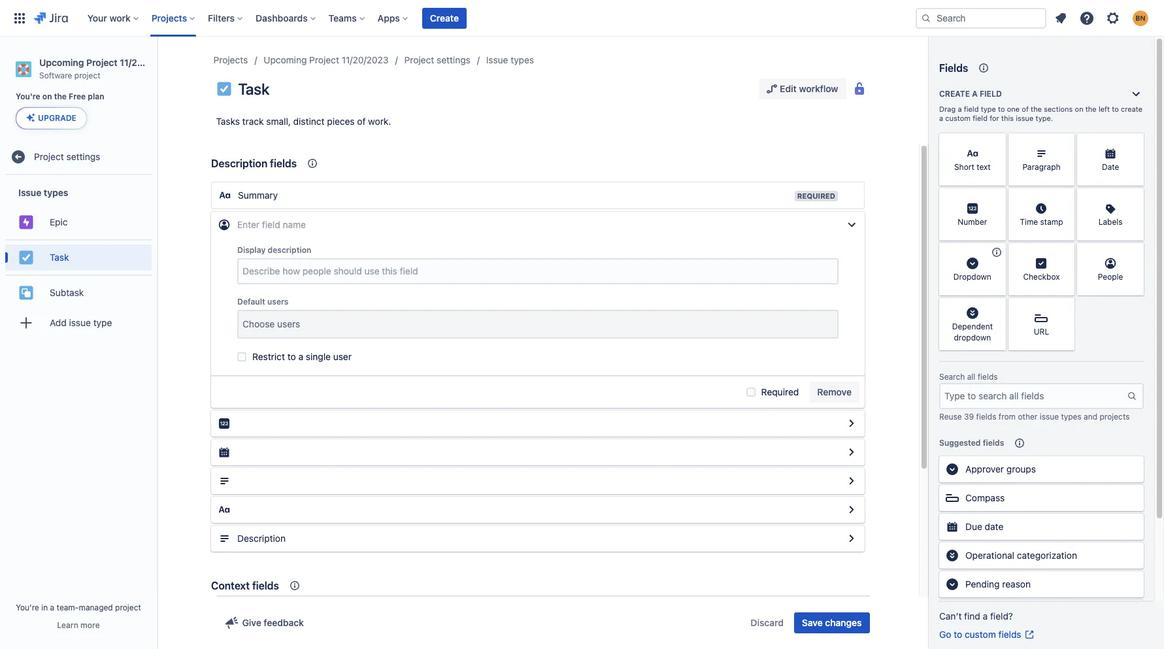Task type: locate. For each thing, give the bounding box(es) containing it.
1 horizontal spatial project
[[115, 603, 141, 613]]

changes
[[825, 617, 862, 628]]

create for create a field
[[939, 89, 970, 99]]

group
[[5, 175, 152, 344]]

text
[[977, 162, 991, 172]]

projects right work
[[151, 12, 187, 23]]

1 horizontal spatial settings
[[437, 54, 471, 65]]

0 horizontal spatial projects
[[151, 12, 187, 23]]

0 vertical spatial project settings link
[[404, 52, 471, 68]]

upcoming project 11/20/2023 software project
[[39, 57, 169, 80]]

can't
[[939, 611, 962, 622]]

type down subtask link
[[93, 317, 112, 328]]

1 vertical spatial you're
[[16, 603, 39, 613]]

on up upgrade button
[[42, 92, 52, 101]]

compass button
[[939, 485, 1144, 511]]

feedback
[[264, 617, 304, 628]]

1 horizontal spatial issue
[[486, 54, 508, 65]]

settings down primary "element"
[[437, 54, 471, 65]]

upcoming for upcoming project 11/20/2023
[[264, 54, 307, 65]]

create a field
[[939, 89, 1002, 99]]

help image
[[1079, 10, 1095, 26]]

suggested fields
[[939, 438, 1004, 448]]

0 vertical spatial issue types
[[486, 54, 534, 65]]

create up drag
[[939, 89, 970, 99]]

dependent dropdown
[[952, 322, 993, 343]]

stamp
[[1040, 217, 1063, 227]]

1 vertical spatial project settings
[[34, 151, 100, 162]]

issue inside button
[[69, 317, 91, 328]]

dashboards
[[256, 12, 308, 23]]

1 horizontal spatial 11/20/2023
[[342, 54, 389, 65]]

0 horizontal spatial project
[[74, 70, 100, 80]]

notifications image
[[1053, 10, 1069, 26]]

1 horizontal spatial type
[[981, 105, 996, 113]]

types for issue types link
[[511, 54, 534, 65]]

custom down can't find a field? on the bottom of the page
[[965, 629, 996, 640]]

group containing issue types
[[5, 175, 152, 344]]

project up plan
[[74, 70, 100, 80]]

banner
[[0, 0, 1164, 37]]

on
[[42, 92, 52, 101], [1075, 105, 1084, 113]]

project settings link down upgrade
[[5, 144, 152, 170]]

0 vertical spatial required
[[797, 192, 835, 200]]

all
[[967, 372, 976, 382]]

task right issue type icon
[[238, 80, 269, 98]]

apps
[[378, 12, 400, 23]]

1 horizontal spatial issue
[[1016, 114, 1034, 122]]

0 vertical spatial issue
[[486, 54, 508, 65]]

0 horizontal spatial type
[[93, 317, 112, 328]]

give feedback
[[242, 617, 304, 628]]

team-
[[57, 603, 79, 613]]

more information image for dropdown
[[989, 244, 1005, 260]]

1 horizontal spatial issue types
[[486, 54, 534, 65]]

1 horizontal spatial on
[[1075, 105, 1084, 113]]

more information image for time stamp
[[1058, 190, 1074, 205]]

1 vertical spatial field
[[964, 105, 979, 113]]

type.
[[1036, 114, 1053, 122]]

a right drag
[[958, 105, 962, 113]]

project down the teams
[[309, 54, 339, 65]]

1 horizontal spatial types
[[511, 54, 534, 65]]

sections
[[1044, 105, 1073, 113]]

operational categorization button
[[939, 543, 1144, 569]]

0 vertical spatial on
[[42, 92, 52, 101]]

more information image
[[989, 135, 1005, 150], [1058, 135, 1074, 150], [1127, 135, 1143, 150], [989, 244, 1005, 260], [1058, 244, 1074, 260]]

dropdown
[[954, 272, 992, 282]]

issue types inside group
[[18, 187, 68, 198]]

more information image down sections
[[1058, 135, 1074, 150]]

issue inside group
[[18, 187, 41, 198]]

dependent
[[952, 322, 993, 331]]

custom down drag
[[945, 114, 971, 122]]

upcoming inside upcoming project 11/20/2023 link
[[264, 54, 307, 65]]

2 you're from the top
[[16, 603, 39, 613]]

issue types up the 'epic'
[[18, 187, 68, 198]]

project settings link down the create button at the top left of the page
[[404, 52, 471, 68]]

sidebar navigation image
[[143, 52, 171, 78]]

0 vertical spatial you're
[[16, 92, 40, 101]]

the left left
[[1086, 105, 1097, 113]]

2 vertical spatial issue
[[1040, 412, 1059, 422]]

projects link
[[213, 52, 248, 68]]

a left single
[[298, 351, 303, 362]]

issue right 'add'
[[69, 317, 91, 328]]

projects up issue type icon
[[213, 54, 248, 65]]

task down the 'epic'
[[50, 252, 69, 263]]

0 horizontal spatial 11/20/2023
[[120, 57, 169, 68]]

users up choose users
[[267, 297, 289, 307]]

0 vertical spatial projects
[[151, 12, 187, 23]]

11/20/2023 down work
[[120, 57, 169, 68]]

due date
[[966, 521, 1004, 532]]

0 horizontal spatial on
[[42, 92, 52, 101]]

4 open field configuration image from the top
[[844, 531, 860, 547]]

your work button
[[84, 8, 144, 28]]

reason
[[1002, 579, 1031, 590]]

suggested
[[939, 438, 981, 448]]

1 vertical spatial project settings link
[[5, 144, 152, 170]]

more information about the suggested fields image
[[1012, 435, 1028, 451]]

projects
[[151, 12, 187, 23], [213, 54, 248, 65]]

0 vertical spatial task
[[238, 80, 269, 98]]

description for description fields
[[211, 158, 267, 169]]

you're left in
[[16, 603, 39, 613]]

can't find a field?
[[939, 611, 1013, 622]]

more information image down stamp
[[1058, 244, 1074, 260]]

0 vertical spatial field
[[980, 89, 1002, 99]]

display description
[[237, 245, 311, 255]]

1 vertical spatial on
[[1075, 105, 1084, 113]]

drag a field type to one of the sections on the left to create a custom field for this issue type.
[[939, 105, 1143, 122]]

1 vertical spatial issue
[[18, 187, 41, 198]]

2 horizontal spatial types
[[1061, 412, 1082, 422]]

a down more information about the fields image
[[972, 89, 978, 99]]

field up for on the top right of page
[[980, 89, 1002, 99]]

this link will be opened in a new tab image
[[1024, 630, 1035, 640]]

more information image up 'dropdown'
[[989, 244, 1005, 260]]

project right managed
[[115, 603, 141, 613]]

1 vertical spatial issue types
[[18, 187, 68, 198]]

1 vertical spatial type
[[93, 317, 112, 328]]

groups
[[1007, 463, 1036, 475]]

project
[[309, 54, 339, 65], [404, 54, 434, 65], [86, 57, 118, 68], [34, 151, 64, 162]]

1 vertical spatial types
[[44, 187, 68, 198]]

1 vertical spatial task
[[50, 252, 69, 263]]

short
[[954, 162, 975, 172]]

11/20/2023 for upcoming project 11/20/2023 software project
[[120, 57, 169, 68]]

1 horizontal spatial upcoming
[[264, 54, 307, 65]]

issue inside drag a field type to one of the sections on the left to create a custom field for this issue type.
[[1016, 114, 1034, 122]]

upcoming project 11/20/2023 link
[[264, 52, 389, 68]]

custom inside drag a field type to one of the sections on the left to create a custom field for this issue type.
[[945, 114, 971, 122]]

0 vertical spatial of
[[1022, 105, 1029, 113]]

issue right other
[[1040, 412, 1059, 422]]

fields
[[270, 158, 297, 169], [978, 372, 998, 382], [976, 412, 997, 422], [983, 438, 1004, 448], [252, 580, 279, 592], [999, 629, 1022, 640]]

of
[[1022, 105, 1029, 113], [357, 116, 366, 127]]

1 vertical spatial issue
[[69, 317, 91, 328]]

upcoming for upcoming project 11/20/2023 software project
[[39, 57, 84, 68]]

field down create a field
[[964, 105, 979, 113]]

of left work.
[[357, 116, 366, 127]]

project settings down the create button at the top left of the page
[[404, 54, 471, 65]]

0 vertical spatial project
[[74, 70, 100, 80]]

to right left
[[1112, 105, 1119, 113]]

edit
[[780, 83, 797, 94]]

project up plan
[[86, 57, 118, 68]]

approver
[[966, 463, 1004, 475]]

0 horizontal spatial create
[[430, 12, 459, 23]]

default users
[[237, 297, 289, 307]]

2 vertical spatial field
[[973, 114, 988, 122]]

drag
[[939, 105, 956, 113]]

0 horizontal spatial upcoming
[[39, 57, 84, 68]]

1 horizontal spatial task
[[238, 80, 269, 98]]

the
[[54, 92, 67, 101], [1031, 105, 1042, 113], [1086, 105, 1097, 113]]

users right choose
[[277, 318, 300, 329]]

of right one
[[1022, 105, 1029, 113]]

type
[[981, 105, 996, 113], [93, 317, 112, 328]]

more information image for labels
[[1127, 190, 1143, 205]]

teams button
[[325, 8, 370, 28]]

1 vertical spatial description
[[237, 533, 286, 544]]

project settings down upgrade
[[34, 151, 100, 162]]

0 vertical spatial type
[[981, 105, 996, 113]]

for
[[990, 114, 999, 122]]

you're up upgrade button
[[16, 92, 40, 101]]

upcoming inside upcoming project 11/20/2023 software project
[[39, 57, 84, 68]]

open field configuration image
[[844, 416, 860, 431], [844, 445, 860, 460], [844, 473, 860, 489], [844, 531, 860, 547]]

more information about the fields image
[[976, 60, 992, 76]]

settings down upgrade
[[66, 151, 100, 162]]

type inside button
[[93, 317, 112, 328]]

more information image for number
[[989, 190, 1005, 205]]

create inside button
[[430, 12, 459, 23]]

free
[[69, 92, 86, 101]]

one
[[1007, 105, 1020, 113]]

0 horizontal spatial project settings link
[[5, 144, 152, 170]]

description button
[[211, 526, 865, 552]]

issue down one
[[1016, 114, 1034, 122]]

0 vertical spatial types
[[511, 54, 534, 65]]

1 horizontal spatial projects
[[213, 54, 248, 65]]

0 horizontal spatial types
[[44, 187, 68, 198]]

custom
[[945, 114, 971, 122], [965, 629, 996, 640]]

to up this
[[998, 105, 1005, 113]]

0 vertical spatial description
[[211, 158, 267, 169]]

0 horizontal spatial of
[[357, 116, 366, 127]]

projects inside "popup button"
[[151, 12, 187, 23]]

issue down primary "element"
[[486, 54, 508, 65]]

issue inside issue types link
[[486, 54, 508, 65]]

due date button
[[939, 514, 1144, 540]]

0 horizontal spatial settings
[[66, 151, 100, 162]]

field left for on the top right of page
[[973, 114, 988, 122]]

0 vertical spatial users
[[267, 297, 289, 307]]

settings
[[437, 54, 471, 65], [66, 151, 100, 162]]

0 vertical spatial issue
[[1016, 114, 1034, 122]]

0 horizontal spatial task
[[50, 252, 69, 263]]

upcoming down dashboards popup button
[[264, 54, 307, 65]]

types
[[511, 54, 534, 65], [44, 187, 68, 198], [1061, 412, 1082, 422]]

1 vertical spatial settings
[[66, 151, 100, 162]]

upgrade
[[38, 113, 76, 123]]

users for choose users
[[277, 318, 300, 329]]

1 horizontal spatial of
[[1022, 105, 1029, 113]]

paragraph
[[1023, 162, 1061, 172]]

Search field
[[916, 8, 1047, 28]]

more information image down for on the top right of page
[[989, 135, 1005, 150]]

settings image
[[1105, 10, 1121, 26]]

more information image down create
[[1127, 135, 1143, 150]]

fields left more information about the context fields image
[[270, 158, 297, 169]]

more information image for paragraph
[[1058, 135, 1074, 150]]

11/20/2023 inside upcoming project 11/20/2023 software project
[[120, 57, 169, 68]]

discard button
[[743, 613, 792, 633]]

restrict
[[252, 351, 285, 362]]

field for create
[[980, 89, 1002, 99]]

1 horizontal spatial project settings
[[404, 54, 471, 65]]

description up summary
[[211, 158, 267, 169]]

banner containing your work
[[0, 0, 1164, 37]]

discard
[[751, 617, 784, 628]]

go to custom fields
[[939, 629, 1022, 640]]

1 vertical spatial projects
[[213, 54, 248, 65]]

this
[[1001, 114, 1014, 122]]

project
[[74, 70, 100, 80], [115, 603, 141, 613]]

description inside description button
[[237, 533, 286, 544]]

go to custom fields link
[[939, 628, 1035, 641]]

1 horizontal spatial project settings link
[[404, 52, 471, 68]]

on right sections
[[1075, 105, 1084, 113]]

0 horizontal spatial issue types
[[18, 187, 68, 198]]

search all fields
[[939, 372, 998, 382]]

you're for you're in a team-managed project
[[16, 603, 39, 613]]

issue up epic "link"
[[18, 187, 41, 198]]

type up for on the top right of page
[[981, 105, 996, 113]]

project inside upcoming project 11/20/2023 software project
[[74, 70, 100, 80]]

projects for projects "popup button"
[[151, 12, 187, 23]]

more information image
[[989, 190, 1005, 205], [1058, 190, 1074, 205], [1127, 190, 1143, 205], [1127, 244, 1143, 260], [989, 299, 1005, 315]]

upcoming up software
[[39, 57, 84, 68]]

in
[[41, 603, 48, 613]]

11/20/2023
[[342, 54, 389, 65], [120, 57, 169, 68]]

upgrade button
[[16, 108, 86, 129]]

1 horizontal spatial create
[[939, 89, 970, 99]]

open field configuration image
[[844, 502, 860, 518]]

your work
[[87, 12, 131, 23]]

the left free
[[54, 92, 67, 101]]

0 horizontal spatial issue
[[69, 317, 91, 328]]

types for group containing issue types
[[44, 187, 68, 198]]

issue types
[[486, 54, 534, 65], [18, 187, 68, 198]]

fields left this link will be opened in a new tab icon
[[999, 629, 1022, 640]]

create right apps popup button
[[430, 12, 459, 23]]

0 vertical spatial custom
[[945, 114, 971, 122]]

2 vertical spatial types
[[1061, 412, 1082, 422]]

you're
[[16, 92, 40, 101], [16, 603, 39, 613]]

reuse 39 fields from other issue types and projects
[[939, 412, 1130, 422]]

search image
[[921, 13, 932, 23]]

fields inside go to custom fields link
[[999, 629, 1022, 640]]

add
[[50, 317, 67, 328]]

1 vertical spatial project
[[115, 603, 141, 613]]

description up context fields on the left bottom
[[237, 533, 286, 544]]

edit workflow
[[780, 83, 838, 94]]

1 vertical spatial create
[[939, 89, 970, 99]]

go
[[939, 629, 951, 640]]

jira image
[[34, 10, 68, 26], [34, 10, 68, 26]]

on inside drag a field type to one of the sections on the left to create a custom field for this issue type.
[[1075, 105, 1084, 113]]

1 you're from the top
[[16, 92, 40, 101]]

11/20/2023 down teams dropdown button
[[342, 54, 389, 65]]

types inside group
[[44, 187, 68, 198]]

to right restrict
[[287, 351, 296, 362]]

1 vertical spatial users
[[277, 318, 300, 329]]

subtask
[[50, 287, 84, 298]]

time stamp
[[1020, 217, 1063, 227]]

issue
[[486, 54, 508, 65], [18, 187, 41, 198]]

the up type.
[[1031, 105, 1042, 113]]

0 horizontal spatial issue
[[18, 187, 41, 198]]

issue types down primary "element"
[[486, 54, 534, 65]]

approver groups button
[[939, 456, 1144, 482]]

0 vertical spatial create
[[430, 12, 459, 23]]



Task type: vqa. For each thing, say whether or not it's contained in the screenshot.
Subtask
yes



Task type: describe. For each thing, give the bounding box(es) containing it.
software
[[39, 70, 72, 80]]

appswitcher icon image
[[12, 10, 27, 26]]

11/20/2023 for upcoming project 11/20/2023
[[342, 54, 389, 65]]

projects
[[1100, 412, 1130, 422]]

issue type icon image
[[216, 81, 232, 97]]

a down drag
[[939, 114, 943, 122]]

user
[[333, 351, 352, 362]]

primary element
[[8, 0, 916, 36]]

left
[[1099, 105, 1110, 113]]

tasks
[[216, 116, 240, 127]]

close field configuration image
[[844, 217, 860, 233]]

dropdown
[[954, 333, 991, 343]]

you're in a team-managed project
[[16, 603, 141, 613]]

you're for you're on the free plan
[[16, 92, 40, 101]]

type inside drag a field type to one of the sections on the left to create a custom field for this issue type.
[[981, 105, 996, 113]]

description for description
[[237, 533, 286, 544]]

add issue type image
[[18, 315, 34, 331]]

your
[[87, 12, 107, 23]]

remove
[[817, 386, 852, 397]]

project down upgrade button
[[34, 151, 64, 162]]

1 horizontal spatial the
[[1031, 105, 1042, 113]]

2 open field configuration image from the top
[[844, 445, 860, 460]]

field?
[[990, 611, 1013, 622]]

work
[[109, 12, 131, 23]]

description
[[268, 245, 311, 255]]

distinct
[[293, 116, 325, 127]]

0 horizontal spatial the
[[54, 92, 67, 101]]

fields
[[939, 62, 968, 74]]

and
[[1084, 412, 1098, 422]]

users for default users
[[267, 297, 289, 307]]

description fields
[[211, 158, 297, 169]]

2 horizontal spatial issue
[[1040, 412, 1059, 422]]

upcoming project 11/20/2023
[[264, 54, 389, 65]]

epic
[[50, 216, 68, 227]]

issue types for issue types link
[[486, 54, 534, 65]]

filters button
[[204, 8, 248, 28]]

create
[[1121, 105, 1143, 113]]

Type to search all fields text field
[[941, 384, 1127, 408]]

subtask link
[[5, 280, 152, 306]]

short text
[[954, 162, 991, 172]]

issue for issue types link
[[486, 54, 508, 65]]

save changes
[[802, 617, 862, 628]]

choose users
[[243, 318, 300, 329]]

a right find
[[983, 611, 988, 622]]

task group
[[5, 239, 152, 275]]

categorization
[[1017, 550, 1077, 561]]

1 vertical spatial required
[[761, 386, 799, 397]]

default
[[237, 297, 265, 307]]

more information about the context fields image
[[305, 156, 320, 171]]

more information image for checkbox
[[1058, 244, 1074, 260]]

a right in
[[50, 603, 54, 613]]

your profile and settings image
[[1133, 10, 1149, 26]]

learn more button
[[57, 620, 100, 631]]

time
[[1020, 217, 1038, 227]]

3 open field configuration image from the top
[[844, 473, 860, 489]]

project down the create button at the top left of the page
[[404, 54, 434, 65]]

reuse
[[939, 412, 962, 422]]

to right go
[[954, 629, 962, 640]]

task link
[[5, 245, 152, 271]]

learn
[[57, 620, 78, 630]]

apps button
[[374, 8, 413, 28]]

you're on the free plan
[[16, 92, 104, 101]]

0 vertical spatial settings
[[437, 54, 471, 65]]

1 open field configuration image from the top
[[844, 416, 860, 431]]

0 vertical spatial project settings
[[404, 54, 471, 65]]

context
[[211, 580, 250, 592]]

more information about the context fields image
[[287, 578, 303, 594]]

create for create
[[430, 12, 459, 23]]

other
[[1018, 412, 1038, 422]]

operational
[[966, 550, 1015, 561]]

project inside upcoming project 11/20/2023 software project
[[86, 57, 118, 68]]

date
[[985, 521, 1004, 532]]

checkbox
[[1023, 272, 1060, 282]]

field for drag
[[964, 105, 979, 113]]

issue types for group containing issue types
[[18, 187, 68, 198]]

2 horizontal spatial the
[[1086, 105, 1097, 113]]

projects button
[[148, 8, 200, 28]]

find
[[964, 611, 981, 622]]

epic link
[[5, 209, 152, 236]]

small,
[[266, 116, 291, 127]]

managed
[[79, 603, 113, 613]]

projects for projects link
[[213, 54, 248, 65]]

Enter field name field
[[237, 217, 839, 233]]

Display description field
[[239, 260, 837, 283]]

context fields
[[211, 580, 279, 592]]

teams
[[329, 12, 357, 23]]

choose
[[243, 318, 275, 329]]

workflow
[[799, 83, 838, 94]]

fields left more information about the context fields icon
[[252, 580, 279, 592]]

1 vertical spatial of
[[357, 116, 366, 127]]

summary
[[238, 190, 278, 201]]

0 horizontal spatial project settings
[[34, 151, 100, 162]]

of inside drag a field type to one of the sections on the left to create a custom field for this issue type.
[[1022, 105, 1029, 113]]

more information image for people
[[1127, 244, 1143, 260]]

pieces
[[327, 116, 355, 127]]

task inside task 'link'
[[50, 252, 69, 263]]

dashboards button
[[252, 8, 321, 28]]

pending reason button
[[939, 571, 1144, 597]]

tasks track small, distinct pieces of work.
[[216, 116, 391, 127]]

give feedback button
[[216, 613, 312, 633]]

add issue type
[[50, 317, 112, 328]]

issue for group containing issue types
[[18, 187, 41, 198]]

1 vertical spatial custom
[[965, 629, 996, 640]]

save
[[802, 617, 823, 628]]

fields right all
[[978, 372, 998, 382]]

open field configuration image inside description button
[[844, 531, 860, 547]]

more information image for short text
[[989, 135, 1005, 150]]

work.
[[368, 116, 391, 127]]

more information image for date
[[1127, 135, 1143, 150]]

from
[[999, 412, 1016, 422]]

create button
[[422, 8, 467, 28]]

39
[[964, 412, 974, 422]]

learn more
[[57, 620, 100, 630]]

save changes button
[[794, 613, 870, 633]]

pending
[[966, 579, 1000, 590]]

date
[[1102, 162, 1119, 172]]

fields left more information about the suggested fields icon
[[983, 438, 1004, 448]]

display
[[237, 245, 266, 255]]

restrict to a single user
[[252, 351, 352, 362]]

track
[[242, 116, 264, 127]]

fields right the 39
[[976, 412, 997, 422]]

add issue type button
[[5, 310, 152, 336]]

number
[[958, 217, 987, 227]]

more information image for dependent dropdown
[[989, 299, 1005, 315]]

pending reason
[[966, 579, 1031, 590]]



